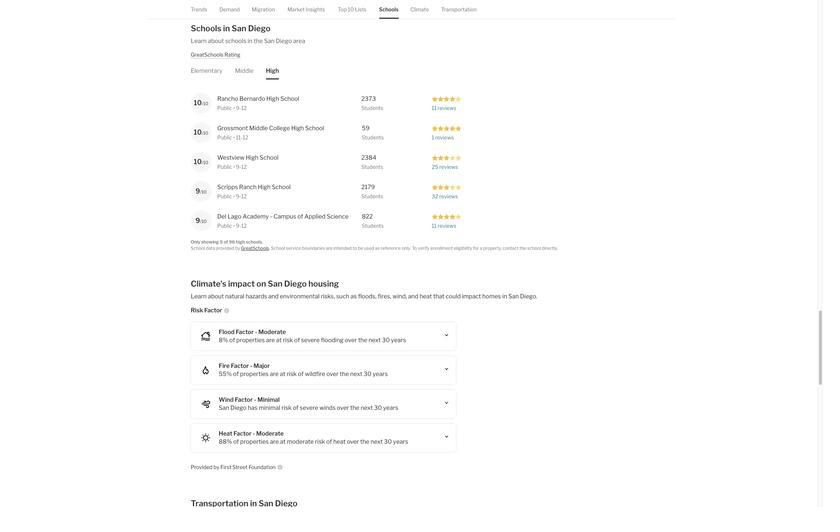 Task type: vqa. For each thing, say whether or not it's contained in the screenshot.


Task type: locate. For each thing, give the bounding box(es) containing it.
12 down ranch
[[241, 193, 247, 200]]

factor for flood
[[236, 329, 254, 336]]

learn
[[191, 38, 207, 45], [191, 293, 207, 300]]

properties up foundation on the left
[[240, 438, 269, 445]]

10 left westview on the top
[[194, 158, 202, 166]]

30 inside the 'wind factor - minimal san diego has minimal risk of severe winds over the next 30 years'
[[374, 404, 382, 411]]

factor right heat
[[234, 430, 251, 437]]

moderate down minimal
[[256, 430, 284, 437]]

9 /10 for scripps ranch high school
[[196, 187, 207, 195]]

factor inside the 'wind factor - minimal san diego has minimal risk of severe winds over the next 30 years'
[[235, 396, 253, 403]]

data
[[206, 245, 215, 251]]

12 inside scripps ranch high school public • 9-12
[[241, 193, 247, 200]]

climate link
[[410, 0, 429, 19]]

2 9 from the top
[[196, 217, 200, 225]]

rating 4.0 out of 5 element for 9
[[432, 213, 461, 220]]

properties inside heat factor - moderate 88% of properties are at moderate        risk of heat over the next 30 years
[[240, 438, 269, 445]]

reviews up "rating 5.0 out of 5" element
[[438, 105, 456, 111]]

severe
[[301, 337, 320, 344], [300, 404, 318, 411]]

public inside rancho bernardo high school public • 9-12
[[217, 105, 232, 111]]

moderate for moderate
[[256, 430, 284, 437]]

1 vertical spatial learn
[[191, 293, 207, 300]]

minimal
[[257, 396, 280, 403]]

about for natural
[[208, 293, 224, 300]]

over inside fire factor - major 55% of properties are at risk of wildfire over the next 30 years
[[326, 371, 339, 378]]

public down grossmont
[[217, 134, 232, 141]]

1 vertical spatial greatschools
[[241, 245, 269, 251]]

0 vertical spatial 10 /10
[[194, 99, 208, 107]]

1 10 /10 from the top
[[194, 99, 208, 107]]

factor right risk
[[204, 307, 222, 314]]

high inside grossmont middle college high school public • 11-12
[[291, 125, 304, 132]]

1 vertical spatial heat
[[333, 438, 346, 445]]

0 vertical spatial greatschools
[[191, 52, 223, 58]]

rating
[[225, 52, 240, 58]]

•
[[233, 105, 235, 111], [233, 134, 235, 141], [233, 164, 235, 170], [233, 193, 235, 200], [233, 223, 235, 229]]

2373
[[361, 95, 376, 102]]

12 down "lago"
[[241, 223, 247, 229]]

- down has
[[253, 430, 255, 437]]

9
[[196, 187, 200, 195], [196, 217, 200, 225]]

public down westview on the top
[[217, 164, 232, 170]]

1 horizontal spatial by
[[235, 245, 240, 251]]

public inside scripps ranch high school public • 9-12
[[217, 193, 232, 200]]

verify
[[418, 245, 430, 251]]

risk right moderate at bottom left
[[315, 438, 325, 445]]

10 /10 left grossmont
[[194, 129, 208, 136]]

are for severe
[[266, 337, 275, 344]]

elementary element
[[191, 58, 222, 80]]

10 for westview high school
[[194, 158, 202, 166]]

are inside flood factor - moderate 8% of properties are at risk of severe flooding over the next 30 years
[[266, 337, 275, 344]]

• left 11-
[[233, 134, 235, 141]]

10 for grossmont middle college high school
[[194, 129, 202, 136]]

factor inside flood factor - moderate 8% of properties are at risk of severe flooding over the next 30 years
[[236, 329, 254, 336]]

be
[[358, 245, 363, 251]]

1 horizontal spatial greatschools
[[241, 245, 269, 251]]

properties down 'major'
[[240, 371, 269, 378]]

next
[[369, 337, 381, 344], [350, 371, 362, 378], [361, 404, 373, 411], [371, 438, 383, 445]]

school inside westview high school public • 9-12
[[260, 154, 279, 161]]

impact up natural
[[228, 279, 255, 289]]

rating 4.0 out of 5 element up "rating 5.0 out of 5" element
[[432, 96, 461, 102]]

11 for 9
[[432, 223, 437, 229]]

heat left that
[[420, 293, 432, 300]]

learn up greatschools rating
[[191, 38, 207, 45]]

3 9- from the top
[[236, 193, 241, 200]]

0 vertical spatial as
[[375, 245, 380, 251]]

/10 for scripps
[[200, 189, 207, 195]]

by left first
[[214, 464, 219, 470]]

1 vertical spatial severe
[[300, 404, 318, 411]]

4 9- from the top
[[236, 223, 241, 229]]

0 horizontal spatial heat
[[333, 438, 346, 445]]

1 vertical spatial 10 /10
[[194, 129, 208, 136]]

housing
[[308, 279, 339, 289]]

10 /10 for grossmont middle college high school
[[194, 129, 208, 136]]

1 vertical spatial impact
[[462, 293, 481, 300]]

at inside flood factor - moderate 8% of properties are at risk of severe flooding over the next 30 years
[[276, 337, 282, 344]]

del lago academy - campus of applied science public • 9-12
[[217, 213, 349, 229]]

• down rancho
[[233, 105, 235, 111]]

0 horizontal spatial and
[[268, 293, 279, 300]]

/10 left rancho
[[202, 101, 208, 106]]

of inside the 'wind factor - minimal san diego has minimal risk of severe winds over the next 30 years'
[[293, 404, 299, 411]]

over inside flood factor - moderate 8% of properties are at risk of severe flooding over the next 30 years
[[345, 337, 357, 344]]

school right .
[[271, 245, 285, 251]]

1 horizontal spatial in
[[248, 38, 252, 45]]

middle down the 'rating'
[[235, 67, 254, 74]]

insights
[[306, 6, 325, 13]]

11 for 10
[[432, 105, 437, 111]]

1 vertical spatial 11 reviews
[[432, 223, 456, 229]]

middle inside grossmont middle college high school public • 11-12
[[249, 125, 268, 132]]

learn up risk
[[191, 293, 207, 300]]

2 9 /10 from the top
[[196, 217, 207, 225]]

hazards
[[246, 293, 267, 300]]

10 /10 left rancho
[[194, 99, 208, 107]]

0 horizontal spatial schools
[[191, 24, 221, 33]]

0 vertical spatial rating 3.0 out of 5 element
[[432, 155, 461, 161]]

9 left scripps
[[196, 187, 200, 195]]

9- down westview on the top
[[236, 164, 241, 170]]

rating 4.0 out of 5 element for 10
[[432, 96, 461, 102]]

school inside rancho bernardo high school public • 9-12
[[280, 95, 299, 102]]

public down rancho
[[217, 105, 232, 111]]

in up schools
[[223, 24, 230, 33]]

risk up fire factor - major 55% of properties are at risk of wildfire over the next 30 years
[[283, 337, 293, 344]]

12
[[241, 105, 247, 111], [243, 134, 248, 141], [241, 164, 247, 170], [241, 193, 247, 200], [241, 223, 247, 229]]

san inside the 'wind factor - minimal san diego has minimal risk of severe winds over the next 30 years'
[[219, 404, 229, 411]]

rating 3.0 out of 5 element for 10
[[432, 155, 461, 161]]

at for of
[[280, 438, 286, 445]]

1 vertical spatial 11
[[432, 223, 437, 229]]

about for schools
[[208, 38, 224, 45]]

the
[[254, 38, 263, 45], [519, 245, 526, 251], [358, 337, 367, 344], [340, 371, 349, 378], [350, 404, 359, 411], [360, 438, 369, 445]]

the inside flood factor - moderate 8% of properties are at risk of severe flooding over the next 30 years
[[358, 337, 367, 344]]

• inside del lago academy - campus of applied science public • 9-12
[[233, 223, 235, 229]]

of right minimal
[[293, 404, 299, 411]]

- right flood
[[255, 329, 257, 336]]

1 vertical spatial rating 3.0 out of 5 element
[[432, 184, 461, 190]]

12 down grossmont
[[243, 134, 248, 141]]

about up greatschools rating
[[208, 38, 224, 45]]

at for wildfire
[[280, 371, 285, 378]]

8%
[[219, 337, 228, 344]]

rating 4.0 out of 5 element
[[432, 96, 461, 102], [432, 213, 461, 220]]

years inside heat factor - moderate 88% of properties are at moderate        risk of heat over the next 30 years
[[393, 438, 408, 445]]

top 10 lists link
[[338, 0, 367, 19]]

5 • from the top
[[233, 223, 235, 229]]

0 horizontal spatial impact
[[228, 279, 255, 289]]

students down 2373
[[361, 105, 383, 111]]

2 rating 4.0 out of 5 element from the top
[[432, 213, 461, 220]]

at inside heat factor - moderate 88% of properties are at moderate        risk of heat over the next 30 years
[[280, 438, 286, 445]]

years
[[391, 337, 406, 344], [373, 371, 388, 378], [383, 404, 398, 411], [393, 438, 408, 445]]

major
[[254, 363, 270, 370]]

of right 8%
[[229, 337, 235, 344]]

9 for del lago academy - campus of applied science
[[196, 217, 200, 225]]

severe inside flood factor - moderate 8% of properties are at risk of severe flooding over the next 30 years
[[301, 337, 320, 344]]

1 rating 3.0 out of 5 element from the top
[[432, 155, 461, 161]]

learn for learn about natural hazards and environmental risks, such as floods, fires, wind, and heat that      could impact homes in san diego.
[[191, 293, 207, 300]]

public down scripps
[[217, 193, 232, 200]]

12 down bernardo
[[241, 105, 247, 111]]

factor inside fire factor - major 55% of properties are at risk of wildfire over the next 30 years
[[231, 363, 249, 370]]

reviews
[[438, 105, 456, 111], [435, 134, 454, 141], [439, 164, 458, 170], [439, 193, 458, 200], [438, 223, 456, 229]]

9-
[[236, 105, 241, 111], [236, 164, 241, 170], [236, 193, 241, 200], [236, 223, 241, 229]]

0 vertical spatial properties
[[236, 337, 265, 344]]

9 /10
[[196, 187, 207, 195], [196, 217, 207, 225]]

rancho
[[217, 95, 238, 102]]

are
[[326, 245, 333, 251], [266, 337, 275, 344], [270, 371, 279, 378], [270, 438, 279, 445]]

4 public from the top
[[217, 193, 232, 200]]

12 inside del lago academy - campus of applied science public • 9-12
[[241, 223, 247, 229]]

provided
[[191, 464, 212, 470]]

moderate inside heat factor - moderate 88% of properties are at moderate        risk of heat over the next 30 years
[[256, 430, 284, 437]]

high
[[236, 239, 245, 245]]

school up college
[[280, 95, 299, 102]]

4 • from the top
[[233, 193, 235, 200]]

risk right minimal
[[282, 404, 292, 411]]

of left applied
[[297, 213, 303, 220]]

- for flood
[[255, 329, 257, 336]]

for
[[473, 245, 479, 251]]

10 /10 for rancho bernardo high school
[[194, 99, 208, 107]]

transportation
[[441, 6, 477, 13]]

diego left has
[[230, 404, 247, 411]]

1 public from the top
[[217, 105, 232, 111]]

11 reviews for 10
[[432, 105, 456, 111]]

1 vertical spatial at
[[280, 371, 285, 378]]

high right westview on the top
[[246, 154, 258, 161]]

11
[[432, 105, 437, 111], [432, 223, 437, 229]]

0 vertical spatial 11
[[432, 105, 437, 111]]

flood
[[219, 329, 235, 336]]

rating 4.0 out of 5 element down the 32 reviews
[[432, 213, 461, 220]]

96
[[229, 239, 235, 245]]

0 vertical spatial severe
[[301, 337, 320, 344]]

of up fire factor - major 55% of properties are at risk of wildfire over the next 30 years
[[294, 337, 300, 344]]

0 vertical spatial 11 reviews
[[432, 105, 456, 111]]

san left diego.
[[508, 293, 519, 300]]

as right such
[[351, 293, 357, 300]]

1 vertical spatial middle
[[249, 125, 268, 132]]

0 vertical spatial learn
[[191, 38, 207, 45]]

2 about from the top
[[208, 293, 224, 300]]

reviews for 2384
[[439, 164, 458, 170]]

12 inside grossmont middle college high school public • 11-12
[[243, 134, 248, 141]]

and down climate's impact on san diego housing
[[268, 293, 279, 300]]

high inside scripps ranch high school public • 9-12
[[258, 184, 271, 191]]

/10 left westview on the top
[[202, 160, 208, 165]]

2 11 from the top
[[432, 223, 437, 229]]

10 /10 left westview on the top
[[194, 158, 208, 166]]

10 for rancho bernardo high school
[[194, 99, 202, 107]]

2 • from the top
[[233, 134, 235, 141]]

2179
[[361, 184, 375, 191]]

about down climate's at the left bottom of page
[[208, 293, 224, 300]]

learn about schools in the san diego area
[[191, 38, 305, 45]]

1 horizontal spatial schools
[[379, 6, 399, 13]]

1 vertical spatial 9
[[196, 217, 200, 225]]

1 horizontal spatial impact
[[462, 293, 481, 300]]

12 inside westview high school public • 9-12
[[241, 164, 247, 170]]

• down "lago"
[[233, 223, 235, 229]]

11 up "rating 5.0 out of 5" element
[[432, 105, 437, 111]]

2 horizontal spatial in
[[502, 293, 507, 300]]

0 vertical spatial about
[[208, 38, 224, 45]]

scripps
[[217, 184, 238, 191]]

students for 2179
[[361, 193, 383, 200]]

public down del
[[217, 223, 232, 229]]

diego inside the 'wind factor - minimal san diego has minimal risk of severe winds over the next 30 years'
[[230, 404, 247, 411]]

0 vertical spatial moderate
[[258, 329, 286, 336]]

greatschools
[[191, 52, 223, 58], [241, 245, 269, 251]]

greatschools rating
[[191, 52, 240, 58]]

1
[[432, 134, 434, 141]]

reviews down "rating 5.0 out of 5" element
[[435, 134, 454, 141]]

factor inside heat factor - moderate 88% of properties are at moderate        risk of heat over the next 30 years
[[234, 430, 251, 437]]

demand link
[[219, 0, 240, 19]]

properties inside fire factor - major 55% of properties are at risk of wildfire over the next 30 years
[[240, 371, 269, 378]]

factor up has
[[235, 396, 253, 403]]

schools down trends link
[[191, 24, 221, 33]]

2 vertical spatial at
[[280, 438, 286, 445]]

over
[[345, 337, 357, 344], [326, 371, 339, 378], [337, 404, 349, 411], [347, 438, 359, 445]]

are up 'major'
[[266, 337, 275, 344]]

and right wind,
[[408, 293, 418, 300]]

greatschools up "elementary" element
[[191, 52, 223, 58]]

are inside heat factor - moderate 88% of properties are at moderate        risk of heat over the next 30 years
[[270, 438, 279, 445]]

2 public from the top
[[217, 134, 232, 141]]

top
[[338, 6, 347, 13]]

9 /10 left scripps
[[196, 187, 207, 195]]

risk factor
[[191, 307, 222, 314]]

applied
[[304, 213, 325, 220]]

fire
[[219, 363, 230, 370]]

- for fire
[[250, 363, 252, 370]]

could
[[446, 293, 461, 300]]

only
[[191, 239, 200, 245]]

- up has
[[254, 396, 256, 403]]

1 horizontal spatial as
[[375, 245, 380, 251]]

3 • from the top
[[233, 164, 235, 170]]

1 vertical spatial rating 4.0 out of 5 element
[[432, 213, 461, 220]]

2 rating 3.0 out of 5 element from the top
[[432, 184, 461, 190]]

• down westview on the top
[[233, 164, 235, 170]]

by down high
[[235, 245, 240, 251]]

- inside fire factor - major 55% of properties are at risk of wildfire over the next 30 years
[[250, 363, 252, 370]]

0 vertical spatial rating 4.0 out of 5 element
[[432, 96, 461, 102]]

risks,
[[321, 293, 335, 300]]

10 left rancho
[[194, 99, 202, 107]]

reviews up enrollment
[[438, 223, 456, 229]]

1 horizontal spatial heat
[[420, 293, 432, 300]]

1 rating 4.0 out of 5 element from the top
[[432, 96, 461, 102]]

at
[[276, 337, 282, 344], [280, 371, 285, 378], [280, 438, 286, 445]]

flood factor - moderate 8% of properties are at risk of severe flooding over the next 30 years
[[219, 329, 406, 344]]

.
[[269, 245, 270, 251]]

factor for fire
[[231, 363, 249, 370]]

at inside fire factor - major 55% of properties are at risk of wildfire over the next 30 years
[[280, 371, 285, 378]]

1 horizontal spatial and
[[408, 293, 418, 300]]

students down 2384 at left top
[[361, 164, 383, 170]]

rating 3.0 out of 5 element up the 32 reviews
[[432, 184, 461, 190]]

3 public from the top
[[217, 164, 232, 170]]

high element
[[266, 58, 279, 80]]

1 9 /10 from the top
[[196, 187, 207, 195]]

rating 3.0 out of 5 element
[[432, 155, 461, 161], [432, 184, 461, 190]]

10 /10
[[194, 99, 208, 107], [194, 129, 208, 136], [194, 158, 208, 166]]

properties
[[236, 337, 265, 344], [240, 371, 269, 378], [240, 438, 269, 445]]

1 learn from the top
[[191, 38, 207, 45]]

5 public from the top
[[217, 223, 232, 229]]

floods,
[[358, 293, 377, 300]]

2 vertical spatial properties
[[240, 438, 269, 445]]

of right moderate at bottom left
[[326, 438, 332, 445]]

1 vertical spatial in
[[248, 38, 252, 45]]

/10 for westview
[[202, 160, 208, 165]]

intended
[[333, 245, 352, 251]]

learn about natural hazards and environmental risks, such as floods, fires, wind, and heat that      could impact homes in san diego.
[[191, 293, 537, 300]]

1 vertical spatial properties
[[240, 371, 269, 378]]

middle left college
[[249, 125, 268, 132]]

2 10 /10 from the top
[[194, 129, 208, 136]]

10 left grossmont
[[194, 129, 202, 136]]

properties for fire
[[240, 371, 269, 378]]

of right "88%" at the left
[[233, 438, 239, 445]]

provided
[[216, 245, 234, 251]]

moderate for risk
[[258, 329, 286, 336]]

students for 2384
[[361, 164, 383, 170]]

9- down ranch
[[236, 193, 241, 200]]

- for heat
[[253, 430, 255, 437]]

at for severe
[[276, 337, 282, 344]]

/10 for rancho
[[202, 101, 208, 106]]

property,
[[483, 245, 502, 251]]

factor for heat
[[234, 430, 251, 437]]

factor right fire
[[231, 363, 249, 370]]

students
[[361, 105, 383, 111], [362, 134, 384, 141], [361, 164, 383, 170], [361, 193, 383, 200], [362, 223, 384, 229]]

- inside the 'wind factor - minimal san diego has minimal risk of severe winds over the next 30 years'
[[254, 396, 256, 403]]

2 9- from the top
[[236, 164, 241, 170]]

0 vertical spatial in
[[223, 24, 230, 33]]

heat
[[420, 293, 432, 300], [333, 438, 346, 445]]

1 about from the top
[[208, 38, 224, 45]]

the inside heat factor - moderate 88% of properties are at moderate        risk of heat over the next 30 years
[[360, 438, 369, 445]]

0 vertical spatial middle
[[235, 67, 254, 74]]

- inside flood factor - moderate 8% of properties are at risk of severe flooding over the next 30 years
[[255, 329, 257, 336]]

1 vertical spatial schools
[[191, 24, 221, 33]]

students down 59
[[362, 134, 384, 141]]

over inside the 'wind factor - minimal san diego has minimal risk of severe winds over the next 30 years'
[[337, 404, 349, 411]]

0 vertical spatial impact
[[228, 279, 255, 289]]

the inside fire factor - major 55% of properties are at risk of wildfire over the next 30 years
[[340, 371, 349, 378]]

0 vertical spatial schools
[[379, 6, 399, 13]]

1 11 reviews from the top
[[432, 105, 456, 111]]

grossmont middle college high school public • 11-12
[[217, 125, 324, 141]]

1 9- from the top
[[236, 105, 241, 111]]

30
[[382, 337, 390, 344], [364, 371, 371, 378], [374, 404, 382, 411], [384, 438, 392, 445]]

provided by first street foundation
[[191, 464, 276, 470]]

are inside fire factor - major 55% of properties are at risk of wildfire over the next 30 years
[[270, 371, 279, 378]]

severe left winds
[[300, 404, 318, 411]]

reviews for 822
[[438, 223, 456, 229]]

2 learn from the top
[[191, 293, 207, 300]]

has
[[248, 404, 257, 411]]

30 inside flood factor - moderate 8% of properties are at risk of severe flooding over the next 30 years
[[382, 337, 390, 344]]

9- inside del lago academy - campus of applied science public • 9-12
[[236, 223, 241, 229]]

1 9 from the top
[[196, 187, 200, 195]]

school right college
[[305, 125, 324, 132]]

2 vertical spatial 10 /10
[[194, 158, 208, 166]]

1 • from the top
[[233, 105, 235, 111]]

• down scripps
[[233, 193, 235, 200]]

high right middle element
[[266, 67, 279, 74]]

2 11 reviews from the top
[[432, 223, 456, 229]]

1 vertical spatial 9 /10
[[196, 217, 207, 225]]

10 inside top 10 lists link
[[348, 6, 354, 13]]

11 up enrollment
[[432, 223, 437, 229]]

moderate up 'major'
[[258, 329, 286, 336]]

school
[[527, 245, 541, 251]]

1 vertical spatial by
[[214, 464, 219, 470]]

greatschools down 'schools.'
[[241, 245, 269, 251]]

used
[[364, 245, 374, 251]]

risk inside flood factor - moderate 8% of properties are at risk of severe flooding over the next 30 years
[[283, 337, 293, 344]]

public inside del lago academy - campus of applied science public • 9-12
[[217, 223, 232, 229]]

science
[[327, 213, 349, 220]]

9- inside westview high school public • 9-12
[[236, 164, 241, 170]]

as right used
[[375, 245, 380, 251]]

rating 3.0 out of 5 element for 9
[[432, 184, 461, 190]]

0 vertical spatial by
[[235, 245, 240, 251]]

1 vertical spatial about
[[208, 293, 224, 300]]

• inside scripps ranch high school public • 9-12
[[233, 193, 235, 200]]

properties inside flood factor - moderate 8% of properties are at risk of severe flooding over the next 30 years
[[236, 337, 265, 344]]

3 10 /10 from the top
[[194, 158, 208, 166]]

over inside heat factor - moderate 88% of properties are at moderate        risk of heat over the next 30 years
[[347, 438, 359, 445]]

0 vertical spatial 9
[[196, 187, 200, 195]]

0 horizontal spatial as
[[351, 293, 357, 300]]

0 vertical spatial at
[[276, 337, 282, 344]]

- inside heat factor - moderate 88% of properties are at moderate        risk of heat over the next 30 years
[[253, 430, 255, 437]]

2384
[[361, 154, 376, 161]]

1 11 from the top
[[432, 105, 437, 111]]

such
[[336, 293, 349, 300]]

directly.
[[542, 245, 558, 251]]

factor
[[204, 307, 222, 314], [236, 329, 254, 336], [231, 363, 249, 370], [235, 396, 253, 403], [234, 430, 251, 437]]

only showing 5 of         96 high schools.
[[191, 239, 263, 245]]

in right 'homes' on the right bottom of page
[[502, 293, 507, 300]]

9 up only
[[196, 217, 200, 225]]

- left 'major'
[[250, 363, 252, 370]]

9 for scripps ranch high school
[[196, 187, 200, 195]]

severe left flooding
[[301, 337, 320, 344]]

moderate inside flood factor - moderate 8% of properties are at risk of severe flooding over the next 30 years
[[258, 329, 286, 336]]

0 horizontal spatial greatschools
[[191, 52, 223, 58]]

to
[[353, 245, 357, 251]]

/10 left grossmont
[[202, 130, 208, 136]]

reviews for 2373
[[438, 105, 456, 111]]

12 down westview on the top
[[241, 164, 247, 170]]

/10 left del
[[200, 219, 207, 224]]

1 vertical spatial moderate
[[256, 430, 284, 437]]

properties right 8%
[[236, 337, 265, 344]]

0 vertical spatial 9 /10
[[196, 187, 207, 195]]



Task type: describe. For each thing, give the bounding box(es) containing it.
factor for risk
[[204, 307, 222, 314]]

schools
[[225, 38, 246, 45]]

rancho bernardo high school public • 9-12
[[217, 95, 299, 111]]

trends
[[191, 6, 207, 13]]

55%
[[219, 371, 232, 378]]

11-
[[236, 134, 243, 141]]

street
[[232, 464, 248, 470]]

rating 5.0 out of 5 element
[[432, 125, 461, 131]]

students for 2373
[[361, 105, 383, 111]]

heat
[[219, 430, 232, 437]]

winds
[[320, 404, 336, 411]]

years inside the 'wind factor - minimal san diego has minimal risk of severe winds over the next 30 years'
[[383, 404, 398, 411]]

2 and from the left
[[408, 293, 418, 300]]

market
[[288, 6, 305, 13]]

homes
[[482, 293, 501, 300]]

risk inside fire factor - major 55% of properties are at risk of wildfire over the next 30 years
[[287, 371, 297, 378]]

• inside grossmont middle college high school public • 11-12
[[233, 134, 235, 141]]

32 reviews
[[432, 193, 458, 200]]

next inside the 'wind factor - minimal san diego has minimal risk of severe winds over the next 30 years'
[[361, 404, 373, 411]]

san right "on"
[[268, 279, 282, 289]]

ranch
[[239, 184, 257, 191]]

30 inside heat factor - moderate 88% of properties are at moderate        risk of heat over the next 30 years
[[384, 438, 392, 445]]

foundation
[[249, 464, 276, 470]]

next inside fire factor - major 55% of properties are at risk of wildfire over the next 30 years
[[350, 371, 362, 378]]

schools link
[[379, 0, 399, 19]]

grossmont
[[217, 125, 248, 132]]

bernardo
[[239, 95, 265, 102]]

1 vertical spatial as
[[351, 293, 357, 300]]

years inside flood factor - moderate 8% of properties are at risk of severe flooding over the next 30 years
[[391, 337, 406, 344]]

/10 for del
[[200, 219, 207, 224]]

public inside westview high school public • 9-12
[[217, 164, 232, 170]]

school down only
[[191, 245, 205, 251]]

schools for schools in san diego
[[191, 24, 221, 33]]

wind,
[[393, 293, 407, 300]]

10 /10 for westview high school
[[194, 158, 208, 166]]

high inside westview high school public • 9-12
[[246, 154, 258, 161]]

- for wind
[[254, 396, 256, 403]]

lists
[[355, 6, 367, 13]]

migration
[[252, 6, 275, 13]]

to
[[412, 245, 417, 251]]

college
[[269, 125, 290, 132]]

2179 students
[[361, 184, 383, 200]]

2373 students
[[361, 95, 383, 111]]

scripps ranch high school button
[[217, 183, 318, 192]]

risk
[[191, 307, 203, 314]]

diego.
[[520, 293, 537, 300]]

students for 59
[[362, 134, 384, 141]]

are for wildfire
[[270, 371, 279, 378]]

school inside grossmont middle college high school public • 11-12
[[305, 125, 324, 132]]

san up schools
[[232, 24, 246, 33]]

reviews for 2179
[[439, 193, 458, 200]]

fire factor - major 55% of properties are at risk of wildfire over the next 30 years
[[219, 363, 388, 378]]

westview
[[217, 154, 244, 161]]

- inside del lago academy - campus of applied science public • 9-12
[[270, 213, 272, 220]]

transportation link
[[441, 0, 477, 19]]

market insights
[[288, 6, 325, 13]]

contact
[[503, 245, 519, 251]]

0 horizontal spatial in
[[223, 24, 230, 33]]

diego up the learn about schools in the san diego area
[[248, 24, 271, 33]]

heat factor - moderate 88% of properties are at moderate        risk of heat over the next 30 years
[[219, 430, 408, 445]]

/10 for grossmont
[[202, 130, 208, 136]]

of right 5
[[224, 239, 228, 245]]

del lago academy - campus of applied science button
[[217, 212, 349, 221]]

severe inside the 'wind factor - minimal san diego has minimal risk of severe winds over the next 30 years'
[[300, 404, 318, 411]]

32
[[432, 193, 438, 200]]

middle element
[[235, 58, 254, 80]]

are left intended
[[326, 245, 333, 251]]

9- inside rancho bernardo high school public • 9-12
[[236, 105, 241, 111]]

years inside fire factor - major 55% of properties are at risk of wildfire over the next 30 years
[[373, 371, 388, 378]]

schools.
[[246, 239, 263, 245]]

moderate
[[287, 438, 314, 445]]

san up the high element at the left of page
[[264, 38, 274, 45]]

diego left area
[[276, 38, 292, 45]]

9 /10 for del lago academy - campus of applied science
[[196, 217, 207, 225]]

diego up environmental
[[284, 279, 307, 289]]

59 students
[[362, 125, 384, 141]]

a
[[480, 245, 482, 251]]

grossmont middle college high school button
[[217, 124, 324, 133]]

environmental
[[280, 293, 320, 300]]

learn for learn about schools in the san diego area
[[191, 38, 207, 45]]

boundaries
[[302, 245, 325, 251]]

climate's
[[191, 279, 226, 289]]

25 reviews
[[432, 164, 458, 170]]

wind factor - minimal san diego has minimal risk of severe winds over the next 30 years
[[219, 396, 398, 411]]

of left the wildfire at the left
[[298, 371, 304, 378]]

rancho bernardo high school button
[[217, 95, 318, 103]]

only.
[[402, 245, 411, 251]]

• inside rancho bernardo high school public • 9-12
[[233, 105, 235, 111]]

schools for schools
[[379, 6, 399, 13]]

properties for flood
[[236, 337, 265, 344]]

risk inside heat factor - moderate 88% of properties are at moderate        risk of heat over the next 30 years
[[315, 438, 325, 445]]

59
[[362, 125, 370, 132]]

market insights link
[[288, 0, 325, 19]]

scripps ranch high school public • 9-12
[[217, 184, 291, 200]]

2 vertical spatial in
[[502, 293, 507, 300]]

risk inside the 'wind factor - minimal san diego has minimal risk of severe winds over the next 30 years'
[[282, 404, 292, 411]]

factor for wind
[[235, 396, 253, 403]]

showing
[[201, 239, 219, 245]]

minimal
[[259, 404, 280, 411]]

2384 students
[[361, 154, 383, 170]]

fires,
[[378, 293, 391, 300]]

heat inside heat factor - moderate 88% of properties are at moderate        risk of heat over the next 30 years
[[333, 438, 346, 445]]

• inside westview high school public • 9-12
[[233, 164, 235, 170]]

reviews for 59
[[435, 134, 454, 141]]

the inside the 'wind factor - minimal san diego has minimal risk of severe winds over the next 30 years'
[[350, 404, 359, 411]]

school inside scripps ranch high school public • 9-12
[[272, 184, 291, 191]]

high inside rancho bernardo high school public • 9-12
[[266, 95, 279, 102]]

lago
[[228, 213, 241, 220]]

are for of
[[270, 438, 279, 445]]

9- inside scripps ranch high school public • 9-12
[[236, 193, 241, 200]]

service
[[286, 245, 301, 251]]

demand
[[219, 6, 240, 13]]

0 vertical spatial heat
[[420, 293, 432, 300]]

of inside del lago academy - campus of applied science public • 9-12
[[297, 213, 303, 220]]

next inside heat factor - moderate 88% of properties are at moderate        risk of heat over the next 30 years
[[371, 438, 383, 445]]

11 reviews for 9
[[432, 223, 456, 229]]

campus
[[274, 213, 296, 220]]

greatschools link
[[241, 245, 269, 251]]

0 horizontal spatial by
[[214, 464, 219, 470]]

area
[[293, 38, 305, 45]]

25
[[432, 164, 438, 170]]

wildfire
[[305, 371, 325, 378]]

climate
[[410, 6, 429, 13]]

822 students
[[362, 213, 384, 229]]

30 inside fire factor - major 55% of properties are at risk of wildfire over the next 30 years
[[364, 371, 371, 378]]

public inside grossmont middle college high school public • 11-12
[[217, 134, 232, 141]]

1 reviews
[[432, 134, 454, 141]]

students for 822
[[362, 223, 384, 229]]

next inside flood factor - moderate 8% of properties are at risk of severe flooding over the next 30 years
[[369, 337, 381, 344]]

reference
[[381, 245, 401, 251]]

properties for heat
[[240, 438, 269, 445]]

88%
[[219, 438, 232, 445]]

climate's impact on san diego housing
[[191, 279, 339, 289]]

1 and from the left
[[268, 293, 279, 300]]

12 inside rancho bernardo high school public • 9-12
[[241, 105, 247, 111]]

first
[[220, 464, 231, 470]]

of right 55%
[[233, 371, 239, 378]]

top 10 lists
[[338, 6, 367, 13]]

trends link
[[191, 0, 207, 19]]



